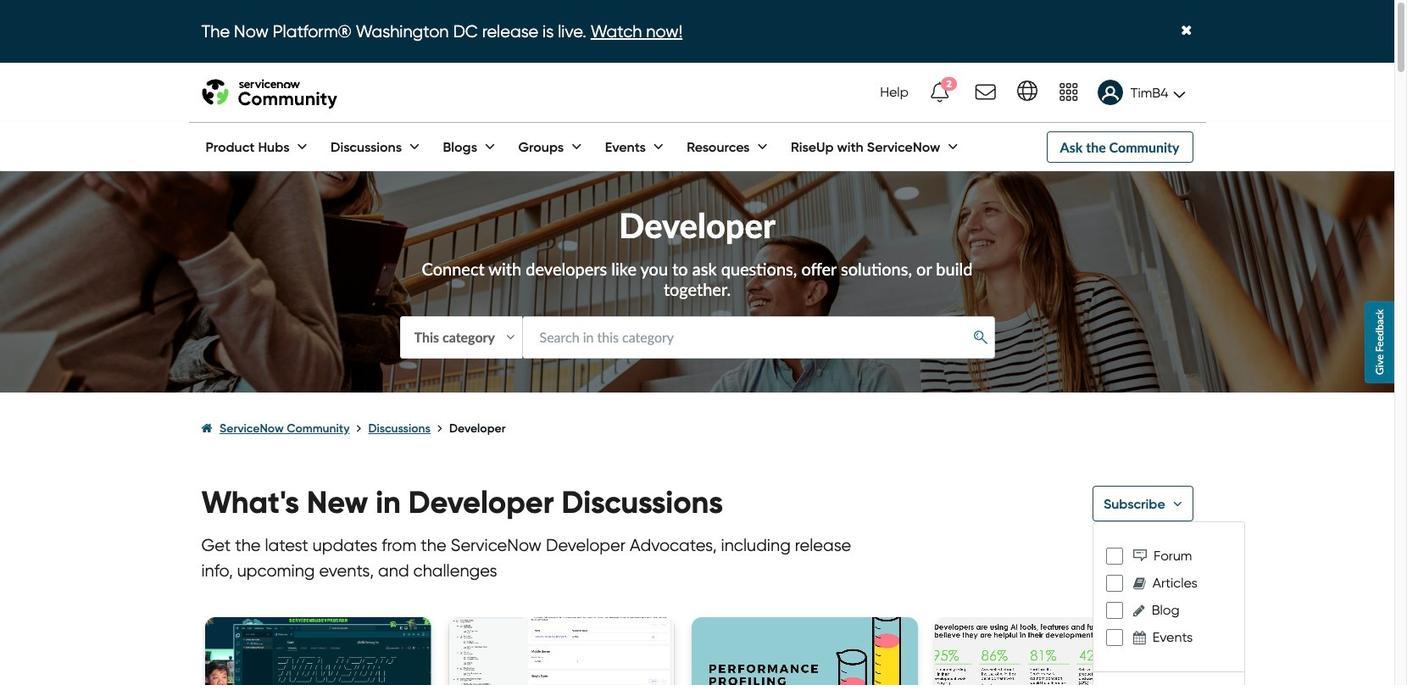 Task type: locate. For each thing, give the bounding box(es) containing it.
list
[[201, 405, 1193, 452]]

language selector image
[[1017, 80, 1038, 101]]

Search text field
[[522, 316, 995, 358]]

menu bar
[[189, 123, 962, 171]]

None checkbox
[[1106, 547, 1123, 564], [1106, 575, 1123, 591], [1106, 602, 1123, 619], [1106, 629, 1123, 646], [1106, 547, 1123, 564], [1106, 575, 1123, 591], [1106, 602, 1123, 619], [1106, 629, 1123, 646]]

menu
[[1093, 521, 1246, 685]]



Task type: describe. For each thing, give the bounding box(es) containing it.
timb4 image
[[1098, 80, 1123, 105]]

close image
[[1181, 24, 1192, 38]]



Task type: vqa. For each thing, say whether or not it's contained in the screenshot.
arc image at the right of page
no



